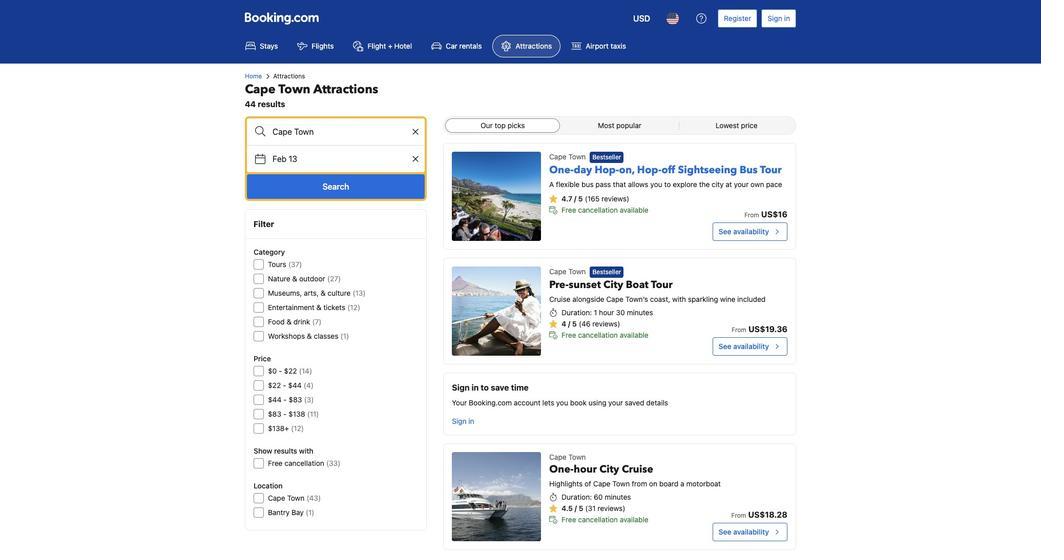 Task type: vqa. For each thing, say whether or not it's contained in the screenshot.
Indonesia 4731 B&Bs
no



Task type: locate. For each thing, give the bounding box(es) containing it.
city
[[604, 278, 624, 292], [600, 463, 620, 476]]

hour right 1
[[600, 308, 615, 317]]

5
[[579, 194, 583, 203], [573, 320, 577, 328], [579, 504, 584, 513]]

& down drink in the left of the page
[[307, 332, 312, 340]]

$138+ (12)
[[268, 424, 304, 433]]

bestseller up sunset
[[593, 268, 622, 276]]

cape down home
[[245, 81, 276, 98]]

2 vertical spatial availability
[[734, 528, 770, 536]]

availability down the from us$19.36 on the right bottom
[[734, 342, 770, 351]]

(12) down $138
[[291, 424, 304, 433]]

1 vertical spatial available
[[620, 331, 649, 340]]

5 left (31
[[579, 504, 584, 513]]

free down 4
[[562, 331, 577, 340]]

with up free cancellation (33)
[[299, 447, 314, 455]]

2 vertical spatial see availability
[[719, 528, 770, 536]]

free down show results with
[[268, 459, 283, 468]]

0 vertical spatial $83
[[289, 395, 302, 404]]

0 vertical spatial see availability
[[719, 227, 770, 236]]

see availability down the from us$19.36 on the right bottom
[[719, 342, 770, 351]]

0 vertical spatial (1)
[[341, 332, 349, 340]]

sign in link
[[762, 9, 797, 28], [448, 412, 479, 431]]

1 see from the top
[[719, 227, 732, 236]]

with
[[673, 295, 687, 304], [299, 447, 314, 455]]

see
[[719, 227, 732, 236], [719, 342, 732, 351], [719, 528, 732, 536]]

free cancellation available down "4.7 / 5 (165 reviews)" at the top of page
[[562, 206, 649, 214]]

0 horizontal spatial cruise
[[550, 295, 571, 304]]

(7)
[[312, 317, 322, 326]]

2 duration: from the top
[[562, 493, 592, 501]]

1 horizontal spatial hop-
[[638, 163, 662, 177]]

$44 - $83 (3)
[[268, 395, 314, 404]]

a
[[550, 180, 554, 189]]

to left save
[[481, 383, 489, 392]]

sightseeing
[[679, 163, 738, 177]]

0 vertical spatial $44
[[288, 381, 302, 390]]

town up day
[[569, 152, 586, 161]]

/ right the 4.5
[[575, 504, 577, 513]]

- for $44
[[284, 395, 287, 404]]

$44 left (4)
[[288, 381, 302, 390]]

hour up of
[[574, 463, 597, 476]]

2 vertical spatial 5
[[579, 504, 584, 513]]

1 vertical spatial availability
[[734, 342, 770, 351]]

one- up flexible on the right top
[[550, 163, 574, 177]]

city inside the pre-sunset city boat tour cruise alongside cape town's coast, with sparkling wine included
[[604, 278, 624, 292]]

attractions
[[516, 42, 552, 50], [273, 72, 305, 80], [314, 81, 379, 98]]

& left drink in the left of the page
[[287, 317, 292, 326]]

tour up pace
[[761, 163, 782, 177]]

from inside from us$18.28
[[732, 512, 747, 519]]

own
[[751, 180, 765, 189]]

in for the bottommost the sign in "link"
[[469, 417, 475, 426]]

0 vertical spatial in
[[785, 14, 791, 23]]

cancellation
[[579, 206, 618, 214], [579, 331, 618, 340], [285, 459, 325, 468], [579, 515, 618, 524]]

0 horizontal spatial you
[[557, 398, 569, 407]]

1 vertical spatial your
[[609, 398, 623, 407]]

hour
[[600, 308, 615, 317], [574, 463, 597, 476]]

town
[[279, 81, 311, 98], [569, 152, 586, 161], [569, 267, 586, 276], [569, 453, 586, 461], [613, 479, 630, 488], [287, 494, 305, 503]]

city up 60 in the right bottom of the page
[[600, 463, 620, 476]]

$22 - $44 (4)
[[268, 381, 314, 390]]

(33)
[[327, 459, 341, 468]]

2 vertical spatial /
[[575, 504, 577, 513]]

1 vertical spatial attractions
[[273, 72, 305, 80]]

time
[[511, 383, 529, 392]]

cruise
[[550, 295, 571, 304], [622, 463, 654, 476]]

1 horizontal spatial hour
[[600, 308, 615, 317]]

$44
[[288, 381, 302, 390], [268, 395, 282, 404]]

free cancellation available down 4.5 / 5 (31 reviews)
[[562, 515, 649, 524]]

2 see availability from the top
[[719, 342, 770, 351]]

free cancellation available for town
[[562, 515, 649, 524]]

1 vertical spatial hour
[[574, 463, 597, 476]]

save
[[491, 383, 509, 392]]

cape up the a
[[550, 152, 567, 161]]

our top picks
[[481, 121, 525, 130]]

in right register
[[785, 14, 791, 23]]

results
[[258, 99, 285, 109], [274, 447, 297, 455]]

5 for town
[[579, 504, 584, 513]]

2 vertical spatial free cancellation available
[[562, 515, 649, 524]]

food & drink (7)
[[268, 317, 322, 326]]

you right allows
[[651, 180, 663, 189]]

0 vertical spatial one-
[[550, 163, 574, 177]]

0 horizontal spatial your
[[609, 398, 623, 407]]

2 cape town from the top
[[550, 267, 586, 276]]

2 vertical spatial in
[[469, 417, 475, 426]]

book
[[571, 398, 587, 407]]

airport taxis link
[[563, 35, 635, 57]]

sign in to save time
[[452, 383, 529, 392]]

(37)
[[289, 260, 302, 269]]

0 horizontal spatial (12)
[[291, 424, 304, 433]]

flight
[[368, 42, 386, 50]]

tour inside the pre-sunset city boat tour cruise alongside cape town's coast, with sparkling wine included
[[651, 278, 673, 292]]

1 bestseller from the top
[[593, 153, 622, 161]]

2 free cancellation available from the top
[[562, 331, 649, 340]]

0 horizontal spatial to
[[481, 383, 489, 392]]

$83 up $138+ at the left of page
[[268, 410, 282, 418]]

1 horizontal spatial $22
[[284, 367, 297, 375]]

2 vertical spatial available
[[620, 515, 649, 524]]

1 vertical spatial from
[[732, 326, 747, 334]]

$44 down the $22 - $44 (4) at the left of the page
[[268, 395, 282, 404]]

1 available from the top
[[620, 206, 649, 214]]

0 vertical spatial to
[[665, 180, 671, 189]]

2 bestseller from the top
[[593, 268, 622, 276]]

0 vertical spatial attractions
[[516, 42, 552, 50]]

& for outdoor
[[292, 274, 298, 283]]

3 free cancellation available from the top
[[562, 515, 649, 524]]

0 horizontal spatial hour
[[574, 463, 597, 476]]

0 horizontal spatial sign in link
[[448, 412, 479, 431]]

results up free cancellation (33)
[[274, 447, 297, 455]]

your booking.com account lets you book using your saved details
[[452, 398, 669, 407]]

results inside 'cape town attractions 44 results'
[[258, 99, 285, 109]]

pre-
[[550, 278, 569, 292]]

town up sunset
[[569, 267, 586, 276]]

$83
[[289, 395, 302, 404], [268, 410, 282, 418]]

1 horizontal spatial (12)
[[348, 303, 361, 312]]

0 vertical spatial your
[[735, 180, 749, 189]]

coast,
[[651, 295, 671, 304]]

cape town up day
[[550, 152, 586, 161]]

see availability for pre-sunset city boat tour
[[719, 342, 770, 351]]

see availability down from us$18.28
[[719, 528, 770, 536]]

1 vertical spatial $22
[[268, 381, 281, 390]]

cruise for pre-sunset city boat tour
[[550, 295, 571, 304]]

/ right 4
[[569, 320, 571, 328]]

with right the coast,
[[673, 295, 687, 304]]

minutes down town's
[[627, 308, 654, 317]]

cape town
[[550, 152, 586, 161], [550, 267, 586, 276]]

&
[[292, 274, 298, 283], [321, 289, 326, 297], [317, 303, 322, 312], [287, 317, 292, 326], [307, 332, 312, 340]]

allows
[[628, 180, 649, 189]]

0 vertical spatial free cancellation available
[[562, 206, 649, 214]]

you
[[651, 180, 663, 189], [557, 398, 569, 407]]

category
[[254, 248, 285, 256]]

1 horizontal spatial (1)
[[341, 332, 349, 340]]

you right lets
[[557, 398, 569, 407]]

results right 44
[[258, 99, 285, 109]]

(14)
[[299, 367, 312, 375]]

taxis
[[611, 42, 627, 50]]

5 left (165
[[579, 194, 583, 203]]

cruise up from
[[622, 463, 654, 476]]

1 one- from the top
[[550, 163, 574, 177]]

to
[[665, 180, 671, 189], [481, 383, 489, 392]]

- right $0
[[279, 367, 282, 375]]

2 see from the top
[[719, 342, 732, 351]]

cape up 30
[[607, 295, 624, 304]]

1 vertical spatial cruise
[[622, 463, 654, 476]]

2 vertical spatial reviews)
[[598, 504, 626, 513]]

1 horizontal spatial $83
[[289, 395, 302, 404]]

car rentals
[[446, 42, 482, 50]]

$22
[[284, 367, 297, 375], [268, 381, 281, 390]]

(12) down (13)
[[348, 303, 361, 312]]

1 vertical spatial reviews)
[[593, 320, 621, 328]]

1 vertical spatial $83
[[268, 410, 282, 418]]

1 vertical spatial 5
[[573, 320, 577, 328]]

available down from
[[620, 515, 649, 524]]

1 vertical spatial sign in link
[[448, 412, 479, 431]]

$83 left (3)
[[289, 395, 302, 404]]

1 vertical spatial in
[[472, 383, 479, 392]]

available down allows
[[620, 206, 649, 214]]

search
[[323, 182, 349, 191]]

sign right register
[[768, 14, 783, 23]]

reviews) down duration: 1 hour 30 minutes
[[593, 320, 621, 328]]

one- up highlights
[[550, 463, 574, 476]]

0 vertical spatial bestseller
[[593, 153, 622, 161]]

1 horizontal spatial to
[[665, 180, 671, 189]]

$0
[[268, 367, 277, 375]]

in
[[785, 14, 791, 23], [472, 383, 479, 392], [469, 417, 475, 426]]

0 vertical spatial city
[[604, 278, 624, 292]]

cape town up pre-
[[550, 267, 586, 276]]

4.7
[[562, 194, 573, 203]]

city inside cape town one-hour city cruise highlights of cape town from on board a motorboat
[[600, 463, 620, 476]]

1 vertical spatial see
[[719, 342, 732, 351]]

0 vertical spatial duration:
[[562, 308, 592, 317]]

3 see from the top
[[719, 528, 732, 536]]

0 horizontal spatial attractions
[[273, 72, 305, 80]]

your right at
[[735, 180, 749, 189]]

2 availability from the top
[[734, 342, 770, 351]]

to down off
[[665, 180, 671, 189]]

account
[[514, 398, 541, 407]]

5 left (46
[[573, 320, 577, 328]]

(1) right classes
[[341, 332, 349, 340]]

see down from us$18.28
[[719, 528, 732, 536]]

1 vertical spatial one-
[[550, 463, 574, 476]]

booking.com
[[469, 398, 512, 407]]

your inside the one-day hop-on, hop-off sightseeing bus tour a flexible bus pass that allows you to explore the city at your own pace
[[735, 180, 749, 189]]

0 vertical spatial tour
[[761, 163, 782, 177]]

from inside from us$16
[[745, 211, 760, 219]]

cruise inside the pre-sunset city boat tour cruise alongside cape town's coast, with sparkling wine included
[[550, 295, 571, 304]]

(1) right bay
[[306, 508, 315, 517]]

- left $138
[[283, 410, 287, 418]]

0 vertical spatial cape town
[[550, 152, 586, 161]]

us$16
[[762, 210, 788, 219]]

1 vertical spatial with
[[299, 447, 314, 455]]

reviews) down the that
[[602, 194, 630, 203]]

0 vertical spatial results
[[258, 99, 285, 109]]

1 horizontal spatial cruise
[[622, 463, 654, 476]]

sign down your
[[452, 417, 467, 426]]

& for tickets
[[317, 303, 322, 312]]

tour up the coast,
[[651, 278, 673, 292]]

1 cape town from the top
[[550, 152, 586, 161]]

0 horizontal spatial hop-
[[595, 163, 620, 177]]

town left from
[[613, 479, 630, 488]]

& for drink
[[287, 317, 292, 326]]

bus
[[582, 180, 594, 189]]

hour inside cape town one-hour city cruise highlights of cape town from on board a motorboat
[[574, 463, 597, 476]]

0 vertical spatial reviews)
[[602, 194, 630, 203]]

see availability down from us$16
[[719, 227, 770, 236]]

1 horizontal spatial with
[[673, 295, 687, 304]]

see for one-day hop-on, hop-off sightseeing bus tour
[[719, 227, 732, 236]]

arts,
[[304, 289, 319, 297]]

reviews)
[[602, 194, 630, 203], [593, 320, 621, 328], [598, 504, 626, 513]]

0 vertical spatial cruise
[[550, 295, 571, 304]]

& for classes
[[307, 332, 312, 340]]

$22 up the $22 - $44 (4) at the left of the page
[[284, 367, 297, 375]]

(27)
[[328, 274, 341, 283]]

1 see availability from the top
[[719, 227, 770, 236]]

0 vertical spatial you
[[651, 180, 663, 189]]

your
[[735, 180, 749, 189], [609, 398, 623, 407]]

1
[[594, 308, 598, 317]]

(1)
[[341, 332, 349, 340], [306, 508, 315, 517]]

most
[[598, 121, 615, 130]]

bestseller up on, on the top right of the page
[[593, 153, 622, 161]]

city left boat
[[604, 278, 624, 292]]

cruise down pre-
[[550, 295, 571, 304]]

2 one- from the top
[[550, 463, 574, 476]]

& up "(7)"
[[317, 303, 322, 312]]

1 vertical spatial tour
[[651, 278, 673, 292]]

the
[[700, 180, 710, 189]]

sign in link right the register link
[[762, 9, 797, 28]]

reviews) for town
[[598, 504, 626, 513]]

3 availability from the top
[[734, 528, 770, 536]]

- down '$0 - $22 (14)'
[[283, 381, 286, 390]]

1 availability from the top
[[734, 227, 770, 236]]

in down booking.com
[[469, 417, 475, 426]]

1 horizontal spatial $44
[[288, 381, 302, 390]]

reviews) down 60 in the right bottom of the page
[[598, 504, 626, 513]]

30
[[617, 308, 625, 317]]

1 horizontal spatial your
[[735, 180, 749, 189]]

tours
[[268, 260, 286, 269]]

1 vertical spatial $44
[[268, 395, 282, 404]]

sign in link down your
[[448, 412, 479, 431]]

0 vertical spatial available
[[620, 206, 649, 214]]

availability down from us$18.28
[[734, 528, 770, 536]]

bestseller
[[593, 153, 622, 161], [593, 268, 622, 276]]

2 vertical spatial attractions
[[314, 81, 379, 98]]

- for $0
[[279, 367, 282, 375]]

2 vertical spatial see
[[719, 528, 732, 536]]

- down the $22 - $44 (4) at the left of the page
[[284, 395, 287, 404]]

/ right 4.7
[[575, 194, 577, 203]]

see down wine
[[719, 342, 732, 351]]

sunset
[[569, 278, 601, 292]]

minutes right 60 in the right bottom of the page
[[605, 493, 631, 501]]

pre-sunset city boat tour image
[[452, 267, 542, 356]]

1 horizontal spatial tour
[[761, 163, 782, 177]]

1 vertical spatial (12)
[[291, 424, 304, 433]]

1 vertical spatial see availability
[[719, 342, 770, 351]]

from left us$19.36
[[732, 326, 747, 334]]

1 vertical spatial results
[[274, 447, 297, 455]]

sign in right register
[[768, 14, 791, 23]]

see down at
[[719, 227, 732, 236]]

duration: up the 4.5
[[562, 493, 592, 501]]

flight + hotel
[[368, 42, 412, 50]]

1 vertical spatial cape town
[[550, 267, 586, 276]]

from left us$16
[[745, 211, 760, 219]]

free cancellation available down 4 / 5 (46 reviews)
[[562, 331, 649, 340]]

0 horizontal spatial $22
[[268, 381, 281, 390]]

4.7 / 5 (165 reviews)
[[562, 194, 630, 203]]

usd button
[[628, 6, 657, 31]]

availability down from us$16
[[734, 227, 770, 236]]

/ for town
[[575, 504, 577, 513]]

Where are you going? search field
[[247, 118, 425, 145]]

town up of
[[569, 453, 586, 461]]

1 vertical spatial duration:
[[562, 493, 592, 501]]

3 available from the top
[[620, 515, 649, 524]]

3 see availability from the top
[[719, 528, 770, 536]]

your right 'using'
[[609, 398, 623, 407]]

1 horizontal spatial you
[[651, 180, 663, 189]]

cape inside the pre-sunset city boat tour cruise alongside cape town's coast, with sparkling wine included
[[607, 295, 624, 304]]

0 vertical spatial (12)
[[348, 303, 361, 312]]

1 vertical spatial bestseller
[[593, 268, 622, 276]]

board
[[660, 479, 679, 488]]

attractions inside 'cape town attractions 44 results'
[[314, 81, 379, 98]]

duration: for city
[[562, 308, 592, 317]]

0 vertical spatial sign in link
[[762, 9, 797, 28]]

cape up pre-
[[550, 267, 567, 276]]

1 vertical spatial free cancellation available
[[562, 331, 649, 340]]

1 horizontal spatial attractions
[[314, 81, 379, 98]]

cruise inside cape town one-hour city cruise highlights of cape town from on board a motorboat
[[622, 463, 654, 476]]

0 vertical spatial $22
[[284, 367, 297, 375]]

tour
[[761, 163, 782, 177], [651, 278, 673, 292]]

2 available from the top
[[620, 331, 649, 340]]

(12)
[[348, 303, 361, 312], [291, 424, 304, 433]]

cape up bantry
[[268, 494, 285, 503]]

duration: up (46
[[562, 308, 592, 317]]

0 vertical spatial see
[[719, 227, 732, 236]]

us$18.28
[[749, 510, 788, 519]]

see availability for one-day hop-on, hop-off sightseeing bus tour
[[719, 227, 770, 236]]

1 vertical spatial city
[[600, 463, 620, 476]]

in up booking.com
[[472, 383, 479, 392]]

0 vertical spatial with
[[673, 295, 687, 304]]

from us$18.28
[[732, 510, 788, 519]]

hop- up pass
[[595, 163, 620, 177]]

from inside the from us$19.36
[[732, 326, 747, 334]]

1 duration: from the top
[[562, 308, 592, 317]]

0 vertical spatial from
[[745, 211, 760, 219]]

availability for one-day hop-on, hop-off sightseeing bus tour
[[734, 227, 770, 236]]

with inside the pre-sunset city boat tour cruise alongside cape town's coast, with sparkling wine included
[[673, 295, 687, 304]]

town right home link
[[279, 81, 311, 98]]



Task type: describe. For each thing, give the bounding box(es) containing it.
$0 - $22 (14)
[[268, 367, 312, 375]]

flights link
[[289, 35, 343, 57]]

1 vertical spatial sign
[[452, 383, 470, 392]]

workshops & classes (1)
[[268, 332, 349, 340]]

on,
[[620, 163, 635, 177]]

town inside 'cape town attractions 44 results'
[[279, 81, 311, 98]]

cape up highlights
[[550, 453, 567, 461]]

picks
[[508, 121, 525, 130]]

lets
[[543, 398, 555, 407]]

one-day hop-on, hop-off sightseeing bus tour a flexible bus pass that allows you to explore the city at your own pace
[[550, 163, 783, 189]]

tickets
[[324, 303, 346, 312]]

search button
[[247, 174, 425, 199]]

outdoor
[[299, 274, 326, 283]]

cape town (43)
[[268, 494, 321, 503]]

entertainment & tickets (12)
[[268, 303, 361, 312]]

bay
[[292, 508, 304, 517]]

1 hop- from the left
[[595, 163, 620, 177]]

cape town for day
[[550, 152, 586, 161]]

duration: 60 minutes
[[562, 493, 631, 501]]

town up bay
[[287, 494, 305, 503]]

1 horizontal spatial sign in
[[768, 14, 791, 23]]

pre-sunset city boat tour cruise alongside cape town's coast, with sparkling wine included
[[550, 278, 766, 304]]

duration: for one-
[[562, 493, 592, 501]]

show
[[254, 447, 272, 455]]

tour inside the one-day hop-on, hop-off sightseeing bus tour a flexible bus pass that allows you to explore the city at your own pace
[[761, 163, 782, 177]]

booking.com image
[[245, 12, 319, 25]]

see availability for one-hour city cruise
[[719, 528, 770, 536]]

cape up 60 in the right bottom of the page
[[594, 479, 611, 488]]

nature & outdoor (27)
[[268, 274, 341, 283]]

museums, arts, & culture (13)
[[268, 289, 366, 297]]

one- inside the one-day hop-on, hop-off sightseeing bus tour a flexible bus pass that allows you to explore the city at your own pace
[[550, 163, 574, 177]]

using
[[589, 398, 607, 407]]

4
[[562, 320, 567, 328]]

0 horizontal spatial with
[[299, 447, 314, 455]]

available for tour
[[620, 331, 649, 340]]

from for one-hour city cruise
[[732, 512, 747, 519]]

one-hour city cruise image
[[452, 452, 542, 541]]

day
[[574, 163, 593, 177]]

reviews) for sunset
[[593, 320, 621, 328]]

cancellation down show results with
[[285, 459, 325, 468]]

stays
[[260, 42, 278, 50]]

(165
[[585, 194, 600, 203]]

(46
[[579, 320, 591, 328]]

availability for one-hour city cruise
[[734, 528, 770, 536]]

usd
[[634, 14, 651, 23]]

to inside the one-day hop-on, hop-off sightseeing bus tour a flexible bus pass that allows you to explore the city at your own pace
[[665, 180, 671, 189]]

nature
[[268, 274, 291, 283]]

at
[[726, 180, 733, 189]]

one-day hop-on, hop-off sightseeing bus tour image
[[452, 152, 542, 241]]

most popular
[[598, 121, 642, 130]]

details
[[647, 398, 669, 407]]

44
[[245, 99, 256, 109]]

free down the 4.5
[[562, 515, 577, 524]]

see for pre-sunset city boat tour
[[719, 342, 732, 351]]

bantry bay (1)
[[268, 508, 315, 517]]

location
[[254, 481, 283, 490]]

availability for pre-sunset city boat tour
[[734, 342, 770, 351]]

(4)
[[304, 381, 314, 390]]

flights
[[312, 42, 334, 50]]

entertainment
[[268, 303, 315, 312]]

register
[[725, 14, 752, 23]]

cape town one-hour city cruise highlights of cape town from on board a motorboat
[[550, 453, 721, 488]]

on
[[650, 479, 658, 488]]

0 horizontal spatial $44
[[268, 395, 282, 404]]

see for one-hour city cruise
[[719, 528, 732, 536]]

(13)
[[353, 289, 366, 297]]

+
[[388, 42, 393, 50]]

free cancellation available for sunset
[[562, 331, 649, 340]]

filter
[[254, 219, 274, 229]]

duration: 1 hour 30 minutes
[[562, 308, 654, 317]]

$138+
[[268, 424, 289, 433]]

you inside the one-day hop-on, hop-off sightseeing bus tour a flexible bus pass that allows you to explore the city at your own pace
[[651, 180, 663, 189]]

cruise for one-hour city cruise
[[622, 463, 654, 476]]

pass
[[596, 180, 612, 189]]

0 vertical spatial 5
[[579, 194, 583, 203]]

13
[[289, 154, 298, 164]]

1 vertical spatial minutes
[[605, 493, 631, 501]]

a
[[681, 479, 685, 488]]

food
[[268, 317, 285, 326]]

home
[[245, 72, 262, 80]]

price
[[254, 354, 271, 363]]

1 horizontal spatial sign in link
[[762, 9, 797, 28]]

bestseller for hop-
[[593, 153, 622, 161]]

0 vertical spatial sign
[[768, 14, 783, 23]]

sparkling
[[689, 295, 719, 304]]

wine
[[721, 295, 736, 304]]

home link
[[245, 72, 262, 81]]

cape town attractions 44 results
[[245, 81, 379, 109]]

1 vertical spatial to
[[481, 383, 489, 392]]

car
[[446, 42, 458, 50]]

town's
[[626, 295, 649, 304]]

bus
[[740, 163, 758, 177]]

cancellation down "4.7 / 5 (165 reviews)" at the top of page
[[579, 206, 618, 214]]

price
[[742, 121, 758, 130]]

$83 - $138 (11)
[[268, 410, 319, 418]]

1 vertical spatial sign in
[[452, 417, 475, 426]]

bantry
[[268, 508, 290, 517]]

0 vertical spatial minutes
[[627, 308, 654, 317]]

& right arts,
[[321, 289, 326, 297]]

drink
[[294, 317, 310, 326]]

2 vertical spatial sign
[[452, 417, 467, 426]]

from us$16
[[745, 210, 788, 219]]

1 free cancellation available from the top
[[562, 206, 649, 214]]

/ for sunset
[[569, 320, 571, 328]]

motorboat
[[687, 479, 721, 488]]

5 for sunset
[[573, 320, 577, 328]]

attractions link
[[493, 35, 561, 57]]

(43)
[[307, 494, 321, 503]]

hotel
[[395, 42, 412, 50]]

one- inside cape town one-hour city cruise highlights of cape town from on board a motorboat
[[550, 463, 574, 476]]

bestseller for city
[[593, 268, 622, 276]]

boat
[[626, 278, 649, 292]]

cape inside 'cape town attractions 44 results'
[[245, 81, 276, 98]]

highlights
[[550, 479, 583, 488]]

- for $22
[[283, 381, 286, 390]]

flight + hotel link
[[345, 35, 421, 57]]

included
[[738, 295, 766, 304]]

2 horizontal spatial attractions
[[516, 42, 552, 50]]

4.5 / 5 (31 reviews)
[[562, 504, 626, 513]]

popular
[[617, 121, 642, 130]]

0 horizontal spatial (1)
[[306, 508, 315, 517]]

available for city
[[620, 515, 649, 524]]

2 hop- from the left
[[638, 163, 662, 177]]

saved
[[625, 398, 645, 407]]

workshops
[[268, 332, 305, 340]]

car rentals link
[[423, 35, 491, 57]]

cancellation down 4.5 / 5 (31 reviews)
[[579, 515, 618, 524]]

cancellation down 4 / 5 (46 reviews)
[[579, 331, 618, 340]]

from
[[632, 479, 648, 488]]

lowest price
[[716, 121, 758, 130]]

0 horizontal spatial $83
[[268, 410, 282, 418]]

0 vertical spatial /
[[575, 194, 577, 203]]

explore
[[673, 180, 698, 189]]

cape town for sunset
[[550, 267, 586, 276]]

- for $83
[[283, 410, 287, 418]]

from for pre-sunset city boat tour
[[732, 326, 747, 334]]

from for one-day hop-on, hop-off sightseeing bus tour
[[745, 211, 760, 219]]

of
[[585, 479, 592, 488]]

free down 4.7
[[562, 206, 577, 214]]

in for rightmost the sign in "link"
[[785, 14, 791, 23]]



